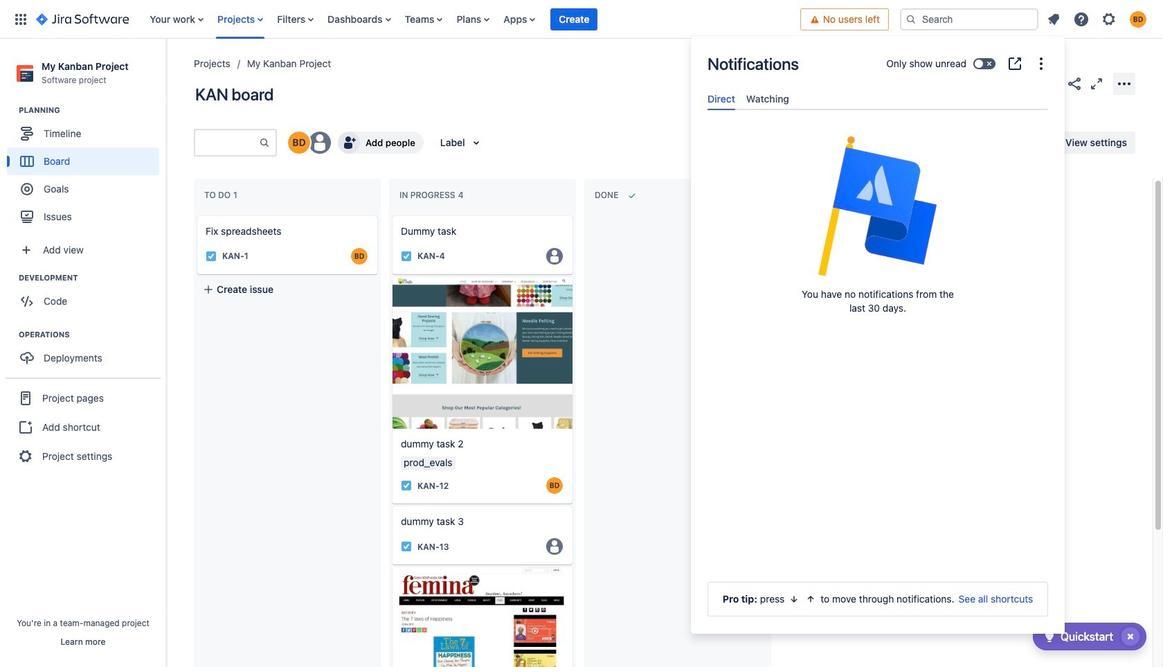 Task type: vqa. For each thing, say whether or not it's contained in the screenshot.
More information about Barb Dwyer image
no



Task type: locate. For each thing, give the bounding box(es) containing it.
tab panel
[[702, 110, 1054, 123]]

enter full screen image
[[1089, 75, 1106, 92]]

primary element
[[8, 0, 801, 38]]

Search this board text field
[[195, 130, 259, 155]]

heading
[[19, 105, 166, 116], [19, 272, 166, 283], [19, 329, 166, 340]]

0 horizontal spatial list
[[143, 0, 801, 38]]

in progress element
[[400, 190, 467, 200]]

1 vertical spatial task image
[[401, 541, 412, 552]]

1 heading from the top
[[19, 105, 166, 116]]

group for operations icon
[[7, 329, 166, 376]]

goal image
[[21, 183, 33, 195]]

more image
[[1034, 55, 1050, 72]]

help image
[[1074, 11, 1090, 27]]

tab list
[[702, 87, 1054, 110]]

heading for group corresponding to operations icon
[[19, 329, 166, 340]]

1 vertical spatial task image
[[401, 480, 412, 491]]

None search field
[[901, 8, 1039, 30]]

dialog
[[691, 36, 1065, 634]]

create issue image
[[188, 206, 204, 223]]

your profile and settings image
[[1130, 11, 1147, 27]]

3 heading from the top
[[19, 329, 166, 340]]

list item
[[551, 0, 598, 38]]

search image
[[906, 14, 917, 25]]

0 vertical spatial heading
[[19, 105, 166, 116]]

list
[[143, 0, 801, 38], [1042, 7, 1155, 32]]

1 task image from the top
[[401, 251, 412, 262]]

sidebar element
[[0, 39, 166, 667]]

0 horizontal spatial task image
[[206, 251, 217, 262]]

1 vertical spatial heading
[[19, 272, 166, 283]]

group for 'planning' image
[[7, 105, 166, 235]]

more actions image
[[1117, 75, 1133, 92]]

development image
[[2, 270, 19, 286]]

task image
[[401, 251, 412, 262], [401, 480, 412, 491]]

dismiss quickstart image
[[1120, 626, 1142, 648]]

create issue image
[[383, 206, 400, 223]]

2 vertical spatial heading
[[19, 329, 166, 340]]

import image
[[880, 134, 897, 151]]

group
[[7, 105, 166, 235], [7, 272, 166, 319], [7, 329, 166, 376], [6, 378, 161, 476]]

heading for the development image group
[[19, 272, 166, 283]]

2 heading from the top
[[19, 272, 166, 283]]

0 vertical spatial task image
[[401, 251, 412, 262]]

jira software image
[[36, 11, 129, 27], [36, 11, 129, 27]]

arrow down image
[[789, 594, 800, 605]]

task image
[[206, 251, 217, 262], [401, 541, 412, 552]]

planning image
[[2, 102, 19, 119]]

notifications image
[[1046, 11, 1063, 27]]

check image
[[1042, 628, 1058, 645]]

banner
[[0, 0, 1164, 39]]

group for the development image
[[7, 272, 166, 319]]

to do element
[[204, 190, 240, 200]]



Task type: describe. For each thing, give the bounding box(es) containing it.
Search field
[[901, 8, 1039, 30]]

appswitcher icon image
[[12, 11, 29, 27]]

0 vertical spatial task image
[[206, 251, 217, 262]]

sidebar navigation image
[[151, 55, 181, 83]]

open notifications in a new tab image
[[1007, 55, 1024, 72]]

operations image
[[2, 326, 19, 343]]

arrow up image
[[806, 594, 817, 605]]

1 horizontal spatial list
[[1042, 7, 1155, 32]]

settings image
[[1101, 11, 1118, 27]]

heading for 'planning' image group
[[19, 105, 166, 116]]

2 task image from the top
[[401, 480, 412, 491]]

add people image
[[341, 134, 357, 151]]

star kan board image
[[1045, 75, 1061, 92]]

1 horizontal spatial task image
[[401, 541, 412, 552]]



